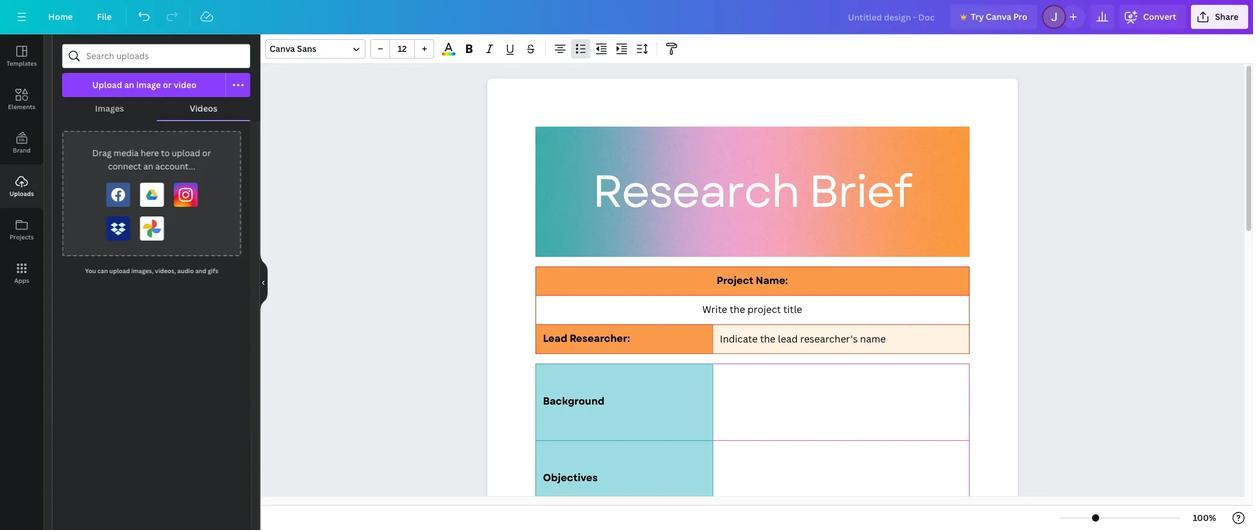 Task type: vqa. For each thing, say whether or not it's contained in the screenshot.
Grade 12
no



Task type: locate. For each thing, give the bounding box(es) containing it.
try
[[971, 11, 984, 22]]

apps button
[[0, 251, 43, 295]]

elements
[[8, 103, 35, 111]]

or left video
[[163, 79, 172, 90]]

convert button
[[1119, 5, 1186, 29]]

an
[[124, 79, 134, 90], [143, 160, 153, 172]]

group
[[370, 39, 434, 59]]

0 horizontal spatial upload
[[109, 267, 130, 275]]

1 horizontal spatial upload
[[172, 147, 200, 159]]

or
[[163, 79, 172, 90], [202, 147, 211, 159]]

images,
[[131, 267, 154, 275]]

– – number field
[[394, 43, 411, 54]]

0 horizontal spatial an
[[124, 79, 134, 90]]

canva left sans
[[270, 43, 295, 54]]

videos button
[[157, 97, 250, 120]]

videos,
[[155, 267, 176, 275]]

apps
[[14, 276, 29, 285]]

to
[[161, 147, 170, 159]]

research brief
[[592, 159, 911, 224]]

can
[[97, 267, 108, 275]]

you
[[85, 267, 96, 275]]

1 vertical spatial upload
[[109, 267, 130, 275]]

upload up account...
[[172, 147, 200, 159]]

0 vertical spatial or
[[163, 79, 172, 90]]

images button
[[62, 97, 157, 120]]

0 vertical spatial canva
[[986, 11, 1011, 22]]

upload
[[172, 147, 200, 159], [109, 267, 130, 275]]

home link
[[39, 5, 82, 29]]

canva
[[986, 11, 1011, 22], [270, 43, 295, 54]]

1 horizontal spatial an
[[143, 160, 153, 172]]

0 vertical spatial upload
[[172, 147, 200, 159]]

an left image
[[124, 79, 134, 90]]

canva right try
[[986, 11, 1011, 22]]

drag
[[92, 147, 112, 159]]

1 vertical spatial canva
[[270, 43, 295, 54]]

1 vertical spatial an
[[143, 160, 153, 172]]

an down "here"
[[143, 160, 153, 172]]

1 horizontal spatial canva
[[986, 11, 1011, 22]]

uploads
[[10, 189, 34, 198]]

Research Brief text field
[[487, 78, 1018, 530]]

main menu bar
[[0, 0, 1253, 34]]

file
[[97, 11, 112, 22]]

you can upload images, videos, audio and gifs
[[85, 267, 218, 275]]

upload right can
[[109, 267, 130, 275]]

templates button
[[0, 34, 43, 78]]

upload inside drag media here to upload or connect an account...
[[172, 147, 200, 159]]

research
[[592, 159, 799, 224]]

audio
[[177, 267, 194, 275]]

an inside button
[[124, 79, 134, 90]]

upload an image or video button
[[62, 73, 226, 97]]

here
[[141, 147, 159, 159]]

1 horizontal spatial or
[[202, 147, 211, 159]]

canva inside popup button
[[270, 43, 295, 54]]

0 horizontal spatial or
[[163, 79, 172, 90]]

brand button
[[0, 121, 43, 165]]

0 horizontal spatial canva
[[270, 43, 295, 54]]

0 vertical spatial an
[[124, 79, 134, 90]]

1 vertical spatial or
[[202, 147, 211, 159]]

image
[[136, 79, 161, 90]]

Design title text field
[[839, 5, 946, 29]]

or right to
[[202, 147, 211, 159]]



Task type: describe. For each thing, give the bounding box(es) containing it.
brand
[[13, 146, 31, 154]]

share
[[1215, 11, 1239, 22]]

file button
[[87, 5, 121, 29]]

pro
[[1013, 11, 1028, 22]]

an inside drag media here to upload or connect an account...
[[143, 160, 153, 172]]

elements button
[[0, 78, 43, 121]]

or inside button
[[163, 79, 172, 90]]

brief
[[809, 159, 911, 224]]

convert
[[1143, 11, 1177, 22]]

connect
[[108, 160, 141, 172]]

hide image
[[260, 253, 268, 311]]

100% button
[[1185, 508, 1224, 528]]

or inside drag media here to upload or connect an account...
[[202, 147, 211, 159]]

projects button
[[0, 208, 43, 251]]

upload an image or video
[[92, 79, 197, 90]]

account...
[[155, 160, 195, 172]]

home
[[48, 11, 73, 22]]

projects
[[10, 233, 34, 241]]

upload
[[92, 79, 122, 90]]

try canva pro button
[[950, 5, 1037, 29]]

canva inside button
[[986, 11, 1011, 22]]

video
[[174, 79, 197, 90]]

canva sans
[[270, 43, 317, 54]]

share button
[[1191, 5, 1248, 29]]

drag media here to upload or connect an account...
[[92, 147, 211, 172]]

uploads button
[[0, 165, 43, 208]]

Search uploads search field
[[86, 45, 242, 68]]

try canva pro
[[971, 11, 1028, 22]]

and
[[195, 267, 206, 275]]

media
[[114, 147, 139, 159]]

templates
[[7, 59, 37, 68]]

gifs
[[208, 267, 218, 275]]

images
[[95, 103, 124, 114]]

videos
[[190, 103, 217, 114]]

color range image
[[442, 53, 455, 55]]

side panel tab list
[[0, 34, 43, 295]]

100%
[[1193, 512, 1216, 524]]

sans
[[297, 43, 317, 54]]

canva sans button
[[265, 39, 365, 59]]



